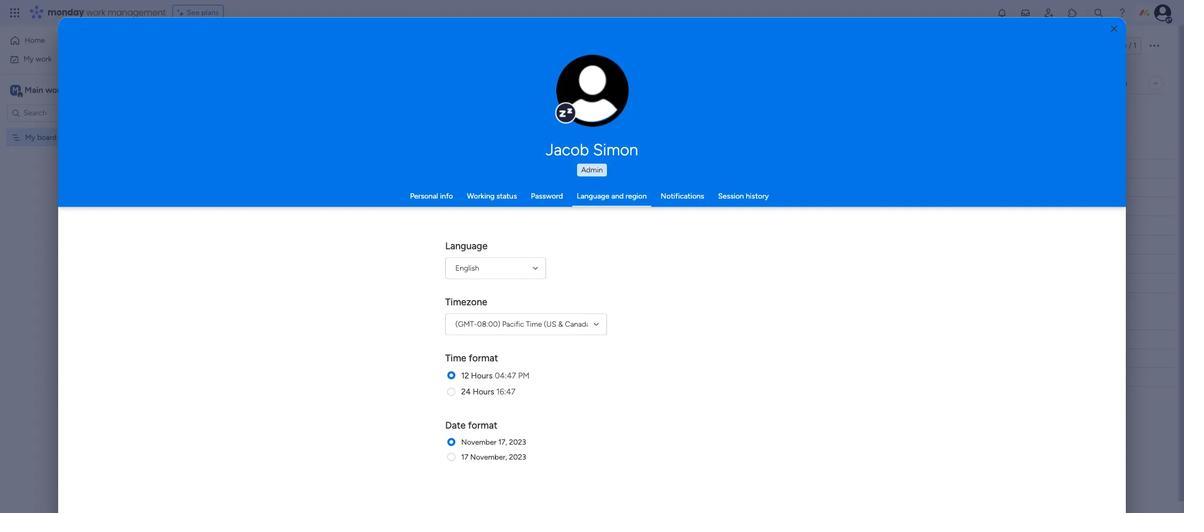 Task type: describe. For each thing, give the bounding box(es) containing it.
management
[[108, 6, 166, 19]]

change profile picture
[[570, 96, 615, 113]]

workspace
[[45, 85, 88, 95]]

Status field
[[448, 333, 475, 345]]

work for my
[[36, 54, 52, 63]]

working status link
[[467, 191, 517, 200]]

invite members image
[[1044, 7, 1054, 18]]

language and region link
[[577, 191, 647, 200]]

due
[[519, 334, 533, 344]]

status
[[451, 334, 473, 344]]

my work
[[23, 54, 52, 63]]

pacific
[[502, 319, 524, 328]]

search everything image
[[1093, 7, 1104, 18]]

notifications image
[[997, 7, 1007, 18]]

my for my work
[[23, 54, 34, 63]]

my work button
[[6, 50, 115, 68]]

format for time format
[[469, 352, 498, 364]]

monday
[[48, 6, 84, 19]]

region
[[626, 191, 647, 200]]

jacob
[[546, 140, 589, 159]]

profile
[[595, 96, 615, 104]]

november 17, 2023
[[461, 437, 526, 446]]

simon
[[593, 140, 638, 159]]

not
[[442, 183, 455, 192]]

project 1
[[202, 202, 231, 211]]

main workspace
[[25, 85, 88, 95]]

on
[[469, 202, 477, 211]]

personal info
[[410, 191, 453, 200]]

nov 17
[[526, 203, 547, 211]]

jacob simon image
[[1154, 4, 1171, 21]]

password link
[[531, 191, 563, 200]]

see
[[187, 8, 199, 17]]

invite / 1 button
[[1088, 37, 1141, 54]]

Due date field
[[517, 333, 552, 345]]

november,
[[470, 452, 507, 461]]

working status
[[467, 191, 517, 200]]

(us
[[544, 319, 556, 328]]

status
[[496, 191, 517, 200]]

1 inside button
[[1133, 41, 1137, 50]]

language and region
[[577, 191, 647, 200]]

notifications link
[[661, 191, 704, 200]]

plans
[[201, 8, 219, 17]]

board
[[37, 133, 57, 142]]

1 vertical spatial 1
[[228, 202, 231, 211]]

info
[[440, 191, 453, 200]]

home button
[[6, 32, 115, 49]]

17 november, 2023
[[461, 452, 526, 461]]

08:00)
[[477, 319, 500, 328]]

notifications
[[661, 191, 704, 200]]

close image
[[1111, 25, 1117, 33]]

Search in workspace field
[[22, 107, 89, 119]]

collapse board header image
[[1151, 79, 1160, 88]]

time format
[[445, 352, 498, 364]]

session history
[[718, 191, 769, 200]]

16:47
[[496, 387, 515, 396]]

my for my board
[[25, 133, 35, 142]]

2023 for 17 november, 2023
[[509, 452, 526, 461]]

main
[[25, 85, 43, 95]]

04:47
[[495, 370, 516, 380]]

session history link
[[718, 191, 769, 200]]

date format
[[445, 419, 497, 431]]

history
[[746, 191, 769, 200]]



Task type: vqa. For each thing, say whether or not it's contained in the screenshot.
Close Recently visited icon
no



Task type: locate. For each thing, give the bounding box(es) containing it.
canada)
[[565, 319, 593, 328]]

language for language
[[445, 240, 488, 251]]

language left and
[[577, 191, 609, 200]]

time up due date
[[526, 319, 542, 328]]

working for working status
[[467, 191, 495, 200]]

jacob simon
[[546, 140, 638, 159]]

1 right /
[[1133, 41, 1137, 50]]

started
[[456, 183, 481, 192]]

1 vertical spatial time
[[445, 352, 466, 364]]

0 vertical spatial time
[[526, 319, 542, 328]]

24 hours 16:47
[[461, 387, 515, 396]]

hours for 24 hours
[[473, 387, 494, 396]]

it
[[479, 202, 484, 211]]

date
[[535, 334, 550, 344]]

1 vertical spatial 2023
[[509, 452, 526, 461]]

2023
[[509, 437, 526, 446], [509, 452, 526, 461]]

0 vertical spatial language
[[577, 191, 609, 200]]

help image
[[1117, 7, 1127, 18]]

0 vertical spatial working
[[467, 191, 495, 200]]

format for date format
[[468, 419, 497, 431]]

my inside button
[[23, 54, 34, 63]]

stuck
[[452, 240, 471, 249]]

hours for 12 hours
[[471, 370, 493, 380]]

work down home
[[36, 54, 52, 63]]

invite / 1
[[1108, 41, 1137, 50]]

m
[[12, 85, 19, 94]]

personal
[[410, 191, 438, 200]]

change
[[570, 96, 594, 104]]

english
[[455, 263, 479, 272]]

timezone
[[445, 296, 487, 307]]

1 vertical spatial format
[[468, 419, 497, 431]]

(gmt-
[[455, 319, 477, 328]]

not started
[[442, 183, 481, 192]]

workspace image
[[10, 84, 21, 96]]

format up november
[[468, 419, 497, 431]]

1 vertical spatial hours
[[473, 387, 494, 396]]

1 vertical spatial language
[[445, 240, 488, 251]]

see plans
[[187, 8, 219, 17]]

work inside button
[[36, 54, 52, 63]]

1 horizontal spatial 17
[[540, 203, 547, 211]]

&
[[558, 319, 563, 328]]

apps image
[[1067, 7, 1078, 18]]

12 hours 04:47 pm
[[461, 370, 529, 380]]

2023 right 17,
[[509, 437, 526, 446]]

my board list box
[[0, 126, 136, 290]]

0 horizontal spatial 1
[[228, 202, 231, 211]]

2 2023 from the top
[[509, 452, 526, 461]]

1 horizontal spatial 1
[[1133, 41, 1137, 50]]

17 down november
[[461, 452, 468, 461]]

work for monday
[[86, 6, 105, 19]]

0 horizontal spatial work
[[36, 54, 52, 63]]

time
[[526, 319, 542, 328], [445, 352, 466, 364]]

my down home
[[23, 54, 34, 63]]

1 vertical spatial work
[[36, 54, 52, 63]]

language
[[577, 191, 609, 200], [445, 240, 488, 251]]

time down status field
[[445, 352, 466, 364]]

language for language and region
[[577, 191, 609, 200]]

see plans button
[[172, 5, 224, 21]]

1 horizontal spatial time
[[526, 319, 542, 328]]

invite
[[1108, 41, 1127, 50]]

inbox image
[[1020, 7, 1031, 18]]

my inside list box
[[25, 133, 35, 142]]

working on it
[[439, 202, 484, 211]]

12
[[461, 370, 469, 380]]

0 vertical spatial 2023
[[509, 437, 526, 446]]

24
[[461, 387, 471, 396]]

automate
[[1094, 79, 1127, 88]]

1 right the "project"
[[228, 202, 231, 211]]

date
[[445, 419, 466, 431]]

admin
[[581, 165, 603, 174]]

picture
[[581, 105, 603, 113]]

personal info link
[[410, 191, 453, 200]]

hours right 12
[[471, 370, 493, 380]]

1
[[1133, 41, 1137, 50], [228, 202, 231, 211]]

hours right the 24
[[473, 387, 494, 396]]

language up english
[[445, 240, 488, 251]]

pm
[[518, 370, 529, 380]]

0 vertical spatial format
[[469, 352, 498, 364]]

1 horizontal spatial language
[[577, 191, 609, 200]]

session
[[718, 191, 744, 200]]

password
[[531, 191, 563, 200]]

1 vertical spatial 17
[[461, 452, 468, 461]]

(gmt-08:00) pacific time (us & canada)
[[455, 319, 593, 328]]

work right monday
[[86, 6, 105, 19]]

my
[[23, 54, 34, 63], [25, 133, 35, 142]]

option
[[0, 128, 136, 130]]

jacob simon button
[[445, 140, 739, 159]]

and
[[611, 191, 624, 200]]

0 vertical spatial 17
[[540, 203, 547, 211]]

0 vertical spatial my
[[23, 54, 34, 63]]

format
[[469, 352, 498, 364], [468, 419, 497, 431]]

2023 down november 17, 2023
[[509, 452, 526, 461]]

working up it
[[467, 191, 495, 200]]

1 vertical spatial working
[[439, 202, 467, 211]]

1 vertical spatial my
[[25, 133, 35, 142]]

hours
[[471, 370, 493, 380], [473, 387, 494, 396]]

project
[[202, 202, 226, 211]]

2023 for november 17, 2023
[[509, 437, 526, 446]]

change profile picture button
[[556, 54, 629, 127]]

working for working on it
[[439, 202, 467, 211]]

17,
[[498, 437, 507, 446]]

working down "info"
[[439, 202, 467, 211]]

0 vertical spatial 1
[[1133, 41, 1137, 50]]

nov
[[526, 203, 539, 211]]

0 horizontal spatial language
[[445, 240, 488, 251]]

my board
[[25, 133, 57, 142]]

0 vertical spatial work
[[86, 6, 105, 19]]

workspace selection element
[[10, 84, 89, 97]]

select product image
[[10, 7, 20, 18]]

monday work management
[[48, 6, 166, 19]]

17
[[540, 203, 547, 211], [461, 452, 468, 461]]

0 vertical spatial hours
[[471, 370, 493, 380]]

17 down password link
[[540, 203, 547, 211]]

0 horizontal spatial 17
[[461, 452, 468, 461]]

/
[[1129, 41, 1132, 50]]

work
[[86, 6, 105, 19], [36, 54, 52, 63]]

working
[[467, 191, 495, 200], [439, 202, 467, 211]]

my left board
[[25, 133, 35, 142]]

format up 12 hours 04:47 pm
[[469, 352, 498, 364]]

november
[[461, 437, 496, 446]]

home
[[25, 36, 45, 45]]

0 horizontal spatial time
[[445, 352, 466, 364]]

1 horizontal spatial work
[[86, 6, 105, 19]]

1 2023 from the top
[[509, 437, 526, 446]]

due date
[[519, 334, 550, 344]]



